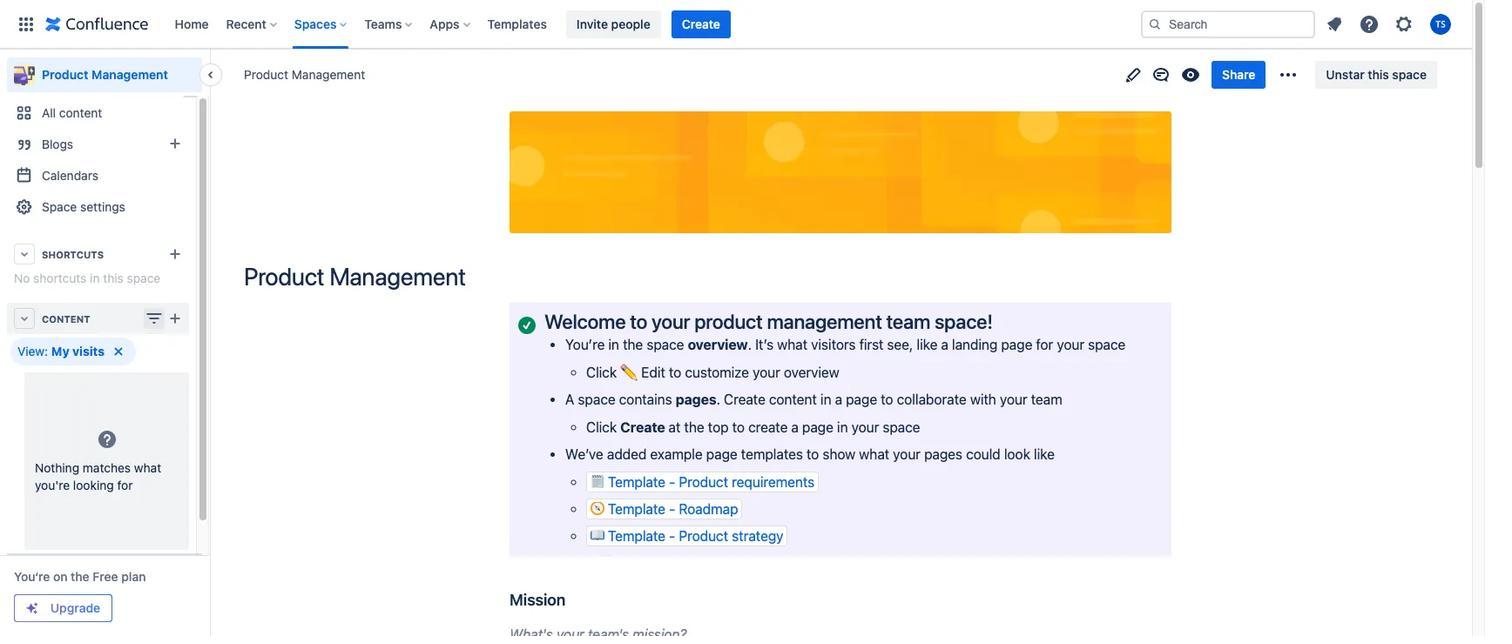 Task type: locate. For each thing, give the bounding box(es) containing it.
stop watching image
[[1181, 64, 1202, 85]]

page down first on the right of page
[[846, 392, 878, 408]]

page down a space contains pages . create content in a page to collaborate with your team
[[802, 420, 834, 435]]

add shortcut image
[[165, 244, 186, 265]]

what right show
[[859, 447, 890, 463]]

added
[[607, 447, 647, 463]]

welcome
[[545, 310, 626, 334]]

template inside button
[[608, 474, 666, 490]]

1 horizontal spatial pages
[[925, 447, 963, 463]]

1 vertical spatial this
[[103, 271, 124, 286]]

template
[[608, 474, 666, 490], [608, 502, 666, 518], [608, 529, 666, 545]]

:compass: image
[[591, 502, 605, 516], [591, 502, 605, 516]]

in down shortcuts dropdown button
[[90, 271, 100, 286]]

1 vertical spatial -
[[669, 502, 676, 518]]

2 horizontal spatial what
[[859, 447, 890, 463]]

2 - from the top
[[669, 502, 676, 518]]

0 vertical spatial click
[[586, 365, 617, 381]]

matches
[[83, 461, 131, 475]]

global element
[[10, 0, 1138, 48]]

we've
[[566, 447, 604, 463]]

for
[[1036, 338, 1054, 353], [117, 478, 133, 493]]

. up top
[[717, 392, 721, 408]]

1 vertical spatial create
[[724, 392, 766, 408]]

the inside space element
[[71, 570, 89, 585]]

space!
[[935, 310, 993, 334]]

premium image
[[25, 602, 39, 616]]

space settings link
[[7, 192, 189, 223]]

1 horizontal spatial create
[[682, 16, 721, 31]]

click left ✏️
[[586, 365, 617, 381]]

- up template - product strategy button in the bottom of the page
[[669, 502, 676, 518]]

:book: image
[[591, 529, 605, 543], [591, 529, 605, 543]]

product management
[[42, 67, 168, 82], [244, 67, 365, 82], [244, 262, 466, 291]]

confluence image
[[45, 14, 149, 34], [45, 14, 149, 34]]

1 click from the top
[[586, 365, 617, 381]]

1 vertical spatial .
[[717, 392, 721, 408]]

a right 'create'
[[792, 420, 799, 435]]

blogs
[[42, 137, 73, 152]]

product management inside "link"
[[42, 67, 168, 82]]

2 vertical spatial a
[[792, 420, 799, 435]]

0 vertical spatial this
[[1368, 67, 1390, 82]]

for down the matches
[[117, 478, 133, 493]]

content button
[[7, 303, 189, 335]]

in
[[90, 271, 100, 286], [609, 338, 619, 353], [821, 392, 832, 408], [837, 420, 848, 435]]

appswitcher icon image
[[16, 14, 37, 34]]

0 vertical spatial .
[[748, 338, 752, 353]]

what right it's
[[777, 338, 808, 353]]

create down contains on the bottom left of the page
[[621, 420, 666, 435]]

0 vertical spatial template
[[608, 474, 666, 490]]

notification icon image
[[1324, 14, 1345, 34]]

0 vertical spatial team
[[887, 310, 931, 334]]

1 horizontal spatial .
[[748, 338, 752, 353]]

template inside button
[[608, 529, 666, 545]]

0 vertical spatial pages
[[676, 392, 717, 408]]

edit this page image
[[1123, 64, 1144, 85]]

1 vertical spatial content
[[769, 392, 817, 408]]

create inside global element
[[682, 16, 721, 31]]

0 horizontal spatial content
[[59, 105, 102, 120]]

what right the matches
[[134, 461, 161, 475]]

product management link up the all content link
[[7, 58, 202, 92]]

the right on
[[71, 570, 89, 585]]

looking
[[73, 478, 114, 493]]

- inside button
[[669, 529, 676, 545]]

team
[[887, 310, 931, 334], [1031, 392, 1063, 408]]

for right landing
[[1036, 338, 1054, 353]]

0 horizontal spatial this
[[103, 271, 124, 286]]

this inside unstar this space button
[[1368, 67, 1390, 82]]

0 horizontal spatial overview
[[688, 338, 748, 353]]

0 vertical spatial like
[[917, 338, 938, 353]]

click
[[586, 365, 617, 381], [586, 420, 617, 435]]

invite people button
[[566, 10, 661, 38]]

1 horizontal spatial content
[[769, 392, 817, 408]]

space settings
[[42, 200, 125, 214]]

template inside button
[[608, 502, 666, 518]]

2 click from the top
[[586, 420, 617, 435]]

product
[[42, 67, 88, 82], [244, 67, 288, 82], [244, 262, 325, 291], [679, 474, 729, 490], [679, 529, 729, 545]]

- down template - roadmap
[[669, 529, 676, 545]]

this down shortcuts dropdown button
[[103, 271, 124, 286]]

customize
[[685, 365, 749, 381]]

2 horizontal spatial create
[[724, 392, 766, 408]]

product
[[695, 310, 763, 334]]

no shortcuts in this space
[[14, 271, 161, 286]]

the
[[623, 338, 643, 353], [684, 420, 705, 435], [71, 570, 89, 585]]

teams
[[365, 16, 402, 31]]

click for click ✏️ edit to customize your overview
[[586, 365, 617, 381]]

2 horizontal spatial a
[[941, 338, 949, 353]]

product management link inside space element
[[7, 58, 202, 92]]

0 horizontal spatial for
[[117, 478, 133, 493]]

0 vertical spatial the
[[623, 338, 643, 353]]

0 vertical spatial overview
[[688, 338, 748, 353]]

- for requirements
[[669, 474, 676, 490]]

click create at the top to create a page in your space
[[586, 420, 921, 435]]

it's
[[756, 338, 774, 353]]

1 vertical spatial overview
[[784, 365, 840, 381]]

.
[[748, 338, 752, 353], [717, 392, 721, 408]]

copy image
[[564, 590, 585, 611]]

1 horizontal spatial for
[[1036, 338, 1054, 353]]

0 horizontal spatial the
[[71, 570, 89, 585]]

the for plan
[[71, 570, 89, 585]]

overview up a space contains pages . create content in a page to collaborate with your team
[[784, 365, 840, 381]]

0 horizontal spatial what
[[134, 461, 161, 475]]

3 - from the top
[[669, 529, 676, 545]]

2 horizontal spatial the
[[684, 420, 705, 435]]

1 vertical spatial pages
[[925, 447, 963, 463]]

1 vertical spatial like
[[1034, 447, 1055, 463]]

welcome to your product management team space!
[[545, 310, 993, 334]]

create link
[[672, 10, 731, 38]]

invite people
[[577, 16, 651, 31]]

content right all
[[59, 105, 102, 120]]

upgrade button
[[15, 596, 112, 622]]

teams button
[[359, 10, 419, 38]]

to left collaborate
[[881, 392, 894, 408]]

all content
[[42, 105, 102, 120]]

2 vertical spatial template
[[608, 529, 666, 545]]

the for overview
[[623, 338, 643, 353]]

space inside button
[[1393, 67, 1427, 82]]

Search field
[[1141, 10, 1316, 38]]

- up template - roadmap
[[669, 474, 676, 490]]

1 vertical spatial template
[[608, 502, 666, 518]]

1 horizontal spatial what
[[777, 338, 808, 353]]

0 vertical spatial -
[[669, 474, 676, 490]]

management
[[92, 67, 168, 82], [292, 67, 365, 82], [330, 262, 466, 291]]

1 horizontal spatial team
[[1031, 392, 1063, 408]]

0 horizontal spatial team
[[887, 310, 931, 334]]

product inside space element
[[42, 67, 88, 82]]

to
[[630, 310, 648, 334], [669, 365, 682, 381], [881, 392, 894, 408], [732, 420, 745, 435], [807, 447, 819, 463]]

shortcuts
[[33, 271, 87, 286]]

on
[[53, 570, 68, 585]]

- inside button
[[669, 474, 676, 490]]

like right look
[[1034, 447, 1055, 463]]

this right unstar
[[1368, 67, 1390, 82]]

0 horizontal spatial product management link
[[7, 58, 202, 92]]

2 vertical spatial create
[[621, 420, 666, 435]]

what for your
[[859, 447, 890, 463]]

create right people
[[682, 16, 721, 31]]

:notepad_spiral: image
[[591, 474, 605, 488], [591, 474, 605, 488]]

unstar this space button
[[1316, 61, 1438, 89]]

nothing
[[35, 461, 79, 475]]

0 horizontal spatial like
[[917, 338, 938, 353]]

1 vertical spatial click
[[586, 420, 617, 435]]

1 template from the top
[[608, 474, 666, 490]]

unstar this space
[[1327, 67, 1427, 82]]

a left landing
[[941, 338, 949, 353]]

like right see,
[[917, 338, 938, 353]]

pages left "could"
[[925, 447, 963, 463]]

1 vertical spatial for
[[117, 478, 133, 493]]

collaborate
[[897, 392, 967, 408]]

product management link down spaces
[[244, 66, 365, 84]]

content
[[59, 105, 102, 120], [769, 392, 817, 408]]

1 vertical spatial a
[[835, 392, 843, 408]]

template - roadmap
[[608, 502, 738, 518]]

in right you're
[[609, 338, 619, 353]]

home
[[175, 16, 209, 31]]

view: my visits
[[17, 344, 105, 359]]

1 - from the top
[[669, 474, 676, 490]]

the up ✏️
[[623, 338, 643, 353]]

. left it's
[[748, 338, 752, 353]]

click up the we've
[[586, 420, 617, 435]]

content up 'create'
[[769, 392, 817, 408]]

create up click create at the top to create a page in your space
[[724, 392, 766, 408]]

copy image
[[991, 311, 1012, 332]]

people
[[611, 16, 651, 31]]

1 horizontal spatial this
[[1368, 67, 1390, 82]]

3 template from the top
[[608, 529, 666, 545]]

mission
[[510, 591, 566, 610]]

0 vertical spatial for
[[1036, 338, 1054, 353]]

a up show
[[835, 392, 843, 408]]

banner
[[0, 0, 1473, 49]]

no
[[14, 271, 30, 286]]

create
[[682, 16, 721, 31], [724, 392, 766, 408], [621, 420, 666, 435]]

0 vertical spatial create
[[682, 16, 721, 31]]

1 vertical spatial team
[[1031, 392, 1063, 408]]

1 horizontal spatial the
[[623, 338, 643, 353]]

team up see,
[[887, 310, 931, 334]]

template for template - roadmap
[[608, 502, 666, 518]]

2 vertical spatial the
[[71, 570, 89, 585]]

2 vertical spatial -
[[669, 529, 676, 545]]

we've added example page templates to show what your pages could look like
[[566, 447, 1055, 463]]

0 vertical spatial a
[[941, 338, 949, 353]]

templates link
[[482, 10, 552, 38]]

the right at
[[684, 420, 705, 435]]

apps button
[[425, 10, 477, 38]]

team right with
[[1031, 392, 1063, 408]]

overview down product
[[688, 338, 748, 353]]

space
[[1393, 67, 1427, 82], [127, 271, 161, 286], [647, 338, 684, 353], [1088, 338, 1126, 353], [578, 392, 616, 408], [883, 420, 921, 435]]

free
[[93, 570, 118, 585]]

pages down click ✏️ edit to customize your overview
[[676, 392, 717, 408]]

0 vertical spatial content
[[59, 105, 102, 120]]

this
[[1368, 67, 1390, 82], [103, 271, 124, 286]]

pages
[[676, 392, 717, 408], [925, 447, 963, 463]]

upgrade
[[50, 601, 100, 616]]

a
[[941, 338, 949, 353], [835, 392, 843, 408], [792, 420, 799, 435]]

all
[[42, 105, 56, 120]]

2 template from the top
[[608, 502, 666, 518]]



Task type: describe. For each thing, give the bounding box(es) containing it.
1 horizontal spatial a
[[835, 392, 843, 408]]

spaces
[[294, 16, 337, 31]]

space element
[[0, 49, 209, 637]]

spaces button
[[289, 10, 354, 38]]

in inside space element
[[90, 271, 100, 286]]

to right edit at the left
[[669, 365, 682, 381]]

in down the visitors
[[821, 392, 832, 408]]

landing
[[952, 338, 998, 353]]

product inside button
[[679, 474, 729, 490]]

click ✏️ edit to customize your overview
[[586, 365, 840, 381]]

content inside space element
[[59, 105, 102, 120]]

with
[[971, 392, 997, 408]]

page down top
[[706, 447, 738, 463]]

shortcuts
[[42, 249, 104, 260]]

template - product strategy button
[[586, 527, 788, 548]]

in up show
[[837, 420, 848, 435]]

1 horizontal spatial product management link
[[244, 66, 365, 84]]

management
[[767, 310, 882, 334]]

0 horizontal spatial pages
[[676, 392, 717, 408]]

this inside space element
[[103, 271, 124, 286]]

for inside nothing matches what you're looking for
[[117, 478, 133, 493]]

calendars link
[[7, 160, 189, 192]]

a space contains pages . create content in a page to collaborate with your team
[[566, 392, 1063, 408]]

change view image
[[144, 308, 165, 329]]

roadmap
[[679, 502, 738, 518]]

search image
[[1148, 17, 1162, 31]]

requirements
[[732, 474, 815, 490]]

0 horizontal spatial .
[[717, 392, 721, 408]]

strategy
[[732, 529, 784, 545]]

show
[[823, 447, 856, 463]]

1 vertical spatial the
[[684, 420, 705, 435]]

apps
[[430, 16, 460, 31]]

✏️
[[621, 365, 638, 381]]

nothing matches what you're looking for
[[35, 461, 161, 493]]

recent button
[[221, 10, 284, 38]]

- for strategy
[[669, 529, 676, 545]]

template - roadmap button
[[586, 499, 743, 520]]

unstar
[[1327, 67, 1365, 82]]

create
[[749, 420, 788, 435]]

create a page image
[[165, 308, 186, 329]]

template for template - product strategy
[[608, 529, 666, 545]]

content
[[42, 313, 90, 325]]

your profile and preferences image
[[1431, 14, 1452, 34]]

:check_mark: image
[[518, 317, 536, 334]]

you're in the space overview . it's what visitors first see, like a landing page for your space
[[566, 338, 1126, 353]]

product inside button
[[679, 529, 729, 545]]

what inside nothing matches what you're looking for
[[134, 461, 161, 475]]

visits
[[72, 344, 105, 359]]

click for click create at the top to create a page in your space
[[586, 420, 617, 435]]

calendars
[[42, 168, 98, 183]]

template - product requirements
[[608, 474, 815, 490]]

contains
[[619, 392, 672, 408]]

help icon image
[[1359, 14, 1380, 34]]

you're
[[35, 478, 70, 493]]

home link
[[169, 10, 214, 38]]

visitors
[[811, 338, 856, 353]]

to right top
[[732, 420, 745, 435]]

edit
[[642, 365, 666, 381]]

settings
[[80, 200, 125, 214]]

1 horizontal spatial like
[[1034, 447, 1055, 463]]

page down copy icon
[[1002, 338, 1033, 353]]

template - product strategy
[[608, 529, 784, 545]]

you're
[[14, 570, 50, 585]]

you're
[[566, 338, 605, 353]]

- inside button
[[669, 502, 676, 518]]

0 horizontal spatial a
[[792, 420, 799, 435]]

plan
[[121, 570, 146, 585]]

template - product requirements button
[[586, 472, 819, 493]]

templates
[[488, 16, 547, 31]]

all content link
[[7, 98, 189, 129]]

create a blog image
[[165, 133, 186, 154]]

more actions image
[[1279, 64, 1300, 85]]

at
[[669, 420, 681, 435]]

top
[[708, 420, 729, 435]]

shortcuts button
[[7, 239, 189, 270]]

could
[[966, 447, 1001, 463]]

to up ✏️
[[630, 310, 648, 334]]

a
[[566, 392, 575, 408]]

:check_mark: image
[[518, 317, 536, 334]]

my
[[51, 344, 69, 359]]

share
[[1223, 67, 1256, 82]]

0 horizontal spatial create
[[621, 420, 666, 435]]

example
[[650, 447, 703, 463]]

banner containing home
[[0, 0, 1473, 49]]

look
[[1005, 447, 1031, 463]]

you're on the free plan
[[14, 570, 146, 585]]

blogs link
[[7, 129, 189, 160]]

view:
[[17, 344, 48, 359]]

see,
[[887, 338, 913, 353]]

what for visitors
[[777, 338, 808, 353]]

templates
[[741, 447, 803, 463]]

settings icon image
[[1394, 14, 1415, 34]]

clear view image
[[108, 342, 129, 362]]

space
[[42, 200, 77, 214]]

share button
[[1212, 61, 1266, 89]]

recent
[[226, 16, 266, 31]]

first
[[860, 338, 884, 353]]

management inside space element
[[92, 67, 168, 82]]

to left show
[[807, 447, 819, 463]]

invite
[[577, 16, 608, 31]]

template for template - product requirements
[[608, 474, 666, 490]]

1 horizontal spatial overview
[[784, 365, 840, 381]]



Task type: vqa. For each thing, say whether or not it's contained in the screenshot.
'Indent Tab' IMAGE
no



